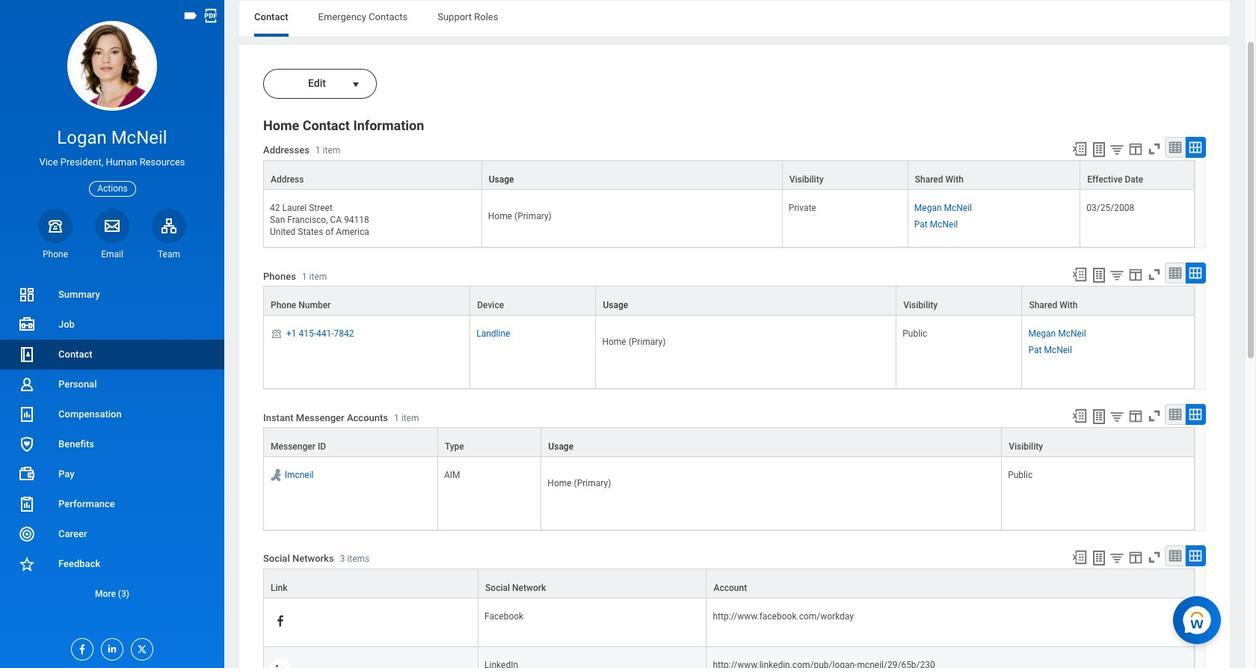 Task type: describe. For each thing, give the bounding box(es) containing it.
select to filter grid data image for item
[[1109, 267, 1126, 283]]

instant
[[263, 412, 294, 423]]

row containing address
[[263, 160, 1195, 190]]

networks
[[292, 553, 334, 564]]

messenger id button
[[264, 428, 438, 457]]

phones 1 item
[[263, 271, 327, 282]]

edit button
[[263, 69, 347, 99]]

0 vertical spatial shared
[[916, 174, 944, 185]]

linkedin image
[[274, 663, 287, 668]]

effective
[[1088, 174, 1123, 185]]

emergency contacts
[[318, 11, 408, 22]]

+1 415-441-7842 link
[[287, 326, 354, 339]]

benefits link
[[0, 429, 224, 459]]

messenger id
[[271, 442, 326, 452]]

home for item home (primary) element
[[603, 337, 627, 347]]

francisco,
[[287, 215, 328, 225]]

(primary) for item
[[629, 337, 666, 347]]

navigation pane region
[[0, 0, 224, 668]]

0 vertical spatial home (primary)
[[488, 211, 552, 221]]

states
[[298, 227, 323, 237]]

with for the bottom shared with popup button
[[1060, 300, 1078, 311]]

emergency
[[318, 11, 366, 22]]

more (3) button
[[0, 579, 224, 609]]

instant messenger accounts 1 item
[[263, 412, 419, 423]]

row containing phone number
[[263, 286, 1195, 316]]

home for the topmost home (primary) element
[[488, 211, 513, 221]]

type button
[[438, 428, 541, 457]]

email
[[101, 249, 123, 259]]

1 inside "instant messenger accounts 1 item"
[[394, 413, 399, 423]]

laurel
[[282, 203, 307, 213]]

expand table image
[[1189, 266, 1204, 281]]

id
[[318, 442, 326, 452]]

1 vertical spatial contact
[[303, 117, 350, 133]]

facebook
[[485, 611, 524, 622]]

select to filter grid data image
[[1109, 141, 1126, 157]]

human
[[106, 156, 137, 168]]

pay
[[58, 468, 74, 480]]

0 horizontal spatial public element
[[903, 326, 928, 339]]

item for phones
[[309, 271, 327, 282]]

home for home (primary) element corresponding to accounts
[[548, 478, 572, 489]]

0 vertical spatial shared with button
[[909, 161, 1081, 189]]

usage for item
[[603, 300, 629, 311]]

0 vertical spatial messenger
[[296, 412, 345, 423]]

export to excel image for item
[[1072, 267, 1088, 283]]

export to excel image for accounts
[[1072, 408, 1088, 424]]

team
[[158, 249, 180, 259]]

effective date
[[1088, 174, 1144, 185]]

expand table image for accounts
[[1189, 407, 1204, 422]]

click to view/edit grid preferences image for networks
[[1128, 549, 1145, 566]]

megan mcneil link for the leftmost 'pat mcneil' link
[[915, 200, 973, 213]]

0 vertical spatial visibility button
[[783, 161, 908, 189]]

feedback link
[[0, 549, 224, 579]]

personal image
[[18, 376, 36, 393]]

edit
[[308, 77, 326, 89]]

vice president, human resources
[[39, 156, 185, 168]]

click to view/edit grid preferences image for 1
[[1128, 141, 1145, 157]]

address
[[271, 174, 304, 185]]

+1 415-441-7842
[[287, 329, 354, 339]]

performance
[[58, 498, 115, 509]]

item inside "instant messenger accounts 1 item"
[[402, 413, 419, 423]]

job image
[[18, 316, 36, 334]]

row containing link
[[263, 569, 1195, 599]]

street
[[309, 203, 333, 213]]

private element
[[789, 200, 817, 213]]

lmcneil
[[285, 470, 314, 481]]

1 horizontal spatial phone image
[[270, 328, 284, 340]]

public for bottom public element
[[1009, 470, 1033, 481]]

export to excel image
[[1072, 141, 1088, 157]]

social for network
[[486, 583, 510, 593]]

social network button
[[479, 569, 707, 598]]

1 vertical spatial public element
[[1009, 467, 1033, 481]]

information
[[353, 117, 424, 133]]

ca
[[330, 215, 342, 225]]

actions
[[97, 183, 128, 193]]

phone for phone
[[43, 249, 68, 259]]

expand table image for item
[[1189, 140, 1204, 155]]

social networks 3 items
[[263, 553, 370, 564]]

more (3)
[[95, 589, 129, 599]]

usage button for item
[[597, 287, 896, 315]]

table image for networks
[[1169, 548, 1183, 563]]

home (primary) for item
[[603, 337, 666, 347]]

1 for addresses
[[316, 145, 321, 156]]

more (3) button
[[0, 585, 224, 603]]

facebook image
[[274, 614, 287, 628]]

logan
[[57, 127, 107, 148]]

performance image
[[18, 495, 36, 513]]

pay image
[[18, 465, 36, 483]]

select to filter grid data image for 3
[[1109, 550, 1126, 566]]

tag image
[[183, 7, 199, 24]]

landline
[[477, 329, 511, 339]]

shared with for the bottom shared with popup button
[[1030, 300, 1078, 311]]

device
[[477, 300, 504, 311]]

contacts
[[369, 11, 408, 22]]

0 horizontal spatial visibility
[[790, 174, 824, 185]]

email button
[[95, 209, 129, 260]]

aim element
[[444, 467, 460, 481]]

date
[[1125, 174, 1144, 185]]

1 horizontal spatial contact
[[254, 11, 288, 22]]

94118
[[344, 215, 369, 225]]

social network
[[486, 583, 546, 593]]

42 laurel street san francisco, ca 94118 united states of america
[[270, 203, 369, 237]]

home (primary) element for item
[[603, 334, 666, 347]]

1 vertical spatial megan
[[1029, 329, 1056, 339]]

phone number button
[[264, 287, 470, 315]]

03/25/2008
[[1087, 203, 1135, 213]]

team link
[[152, 209, 186, 260]]

public for leftmost public element
[[903, 329, 928, 339]]

table image for accounts
[[1169, 407, 1184, 422]]

http://www.facebook.com/workday
[[713, 611, 854, 622]]

landline link
[[477, 326, 511, 339]]

addresses 1 item
[[263, 145, 341, 156]]

with for the topmost shared with popup button
[[946, 174, 964, 185]]

(3)
[[118, 589, 129, 599]]

aim image
[[269, 468, 284, 483]]

benefits image
[[18, 435, 36, 453]]

visibility button for item
[[897, 287, 1022, 315]]

1 vertical spatial shared with button
[[1023, 287, 1195, 315]]

personal
[[58, 379, 97, 390]]

united
[[270, 227, 296, 237]]

home (primary) element for accounts
[[548, 475, 611, 489]]

phone number
[[271, 300, 331, 311]]

career image
[[18, 525, 36, 543]]

addresses
[[263, 145, 310, 156]]

resources
[[140, 156, 185, 168]]

list containing summary
[[0, 280, 224, 609]]

0 horizontal spatial megan
[[915, 203, 942, 213]]

0 horizontal spatial items selected list
[[915, 200, 996, 231]]

pat for the bottom 'pat mcneil' link
[[1029, 345, 1042, 356]]

private
[[789, 203, 817, 213]]



Task type: locate. For each thing, give the bounding box(es) containing it.
fullscreen image for networks
[[1147, 549, 1163, 566]]

0 horizontal spatial pat mcneil link
[[915, 216, 959, 230]]

0 vertical spatial expand table image
[[1189, 140, 1204, 155]]

0 vertical spatial social
[[263, 553, 290, 564]]

1 vertical spatial export to worksheets image
[[1091, 549, 1109, 567]]

table image for item
[[1169, 266, 1183, 281]]

0 vertical spatial pat
[[915, 219, 928, 230]]

contact link
[[0, 340, 224, 370]]

fullscreen image
[[1147, 141, 1163, 157], [1147, 549, 1163, 566]]

facebook image
[[72, 639, 88, 655]]

1 row from the top
[[263, 160, 1195, 190]]

home (primary) for accounts
[[548, 478, 611, 489]]

0 vertical spatial pat mcneil link
[[915, 216, 959, 230]]

phone inside phone logan mcneil element
[[43, 249, 68, 259]]

support roles
[[438, 11, 499, 22]]

1 vertical spatial fullscreen image
[[1147, 549, 1163, 566]]

toolbar for instant messenger accounts
[[1065, 404, 1207, 427]]

contact up addresses 1 item
[[303, 117, 350, 133]]

2 vertical spatial 1
[[394, 413, 399, 423]]

compensation image
[[18, 405, 36, 423]]

0 vertical spatial usage
[[489, 174, 514, 185]]

mail image
[[103, 217, 121, 235]]

1 vertical spatial with
[[1060, 300, 1078, 311]]

0 vertical spatial home (primary) element
[[488, 208, 552, 221]]

fullscreen image for accounts
[[1147, 408, 1163, 424]]

shared with button
[[909, 161, 1081, 189], [1023, 287, 1195, 315]]

0 horizontal spatial with
[[946, 174, 964, 185]]

account button
[[707, 569, 1195, 598]]

compensation link
[[0, 399, 224, 429]]

1 vertical spatial usage button
[[597, 287, 896, 315]]

phone image inside popup button
[[45, 217, 66, 235]]

2 horizontal spatial 1
[[394, 413, 399, 423]]

0 horizontal spatial megan mcneil
[[915, 203, 973, 213]]

3 row from the top
[[263, 286, 1195, 316]]

0 vertical spatial click to view/edit grid preferences image
[[1128, 141, 1145, 157]]

0 vertical spatial (primary)
[[515, 211, 552, 221]]

phone image up phone logan mcneil element
[[45, 217, 66, 235]]

1 horizontal spatial pat mcneil
[[1029, 345, 1073, 356]]

social
[[263, 553, 290, 564], [486, 583, 510, 593]]

1 vertical spatial shared with
[[1030, 300, 1078, 311]]

phone inside phone number popup button
[[271, 300, 296, 311]]

0 horizontal spatial 1
[[302, 271, 307, 282]]

export to worksheets image for item
[[1091, 267, 1109, 285]]

pat for the leftmost 'pat mcneil' link
[[915, 219, 928, 230]]

phone logan mcneil element
[[38, 248, 73, 260]]

vice
[[39, 156, 58, 168]]

0 vertical spatial megan
[[915, 203, 942, 213]]

1 inside addresses 1 item
[[316, 145, 321, 156]]

summary image
[[18, 286, 36, 304]]

0 vertical spatial item
[[323, 145, 341, 156]]

0 vertical spatial usage button
[[482, 161, 782, 189]]

0 vertical spatial with
[[946, 174, 964, 185]]

export to excel image for 3
[[1072, 549, 1088, 566]]

president,
[[60, 156, 103, 168]]

row
[[263, 160, 1195, 190], [263, 190, 1195, 248], [263, 286, 1195, 316], [263, 316, 1195, 389], [263, 427, 1195, 457], [263, 457, 1195, 531], [263, 569, 1195, 599], [263, 599, 1195, 647], [263, 647, 1195, 668]]

item for addresses
[[323, 145, 341, 156]]

row containing lmcneil
[[263, 457, 1195, 531]]

2 vertical spatial usage button
[[542, 428, 1002, 457]]

compensation
[[58, 408, 122, 420]]

0 vertical spatial table image
[[1169, 140, 1184, 155]]

1 vertical spatial pat mcneil link
[[1029, 342, 1073, 356]]

accounts
[[347, 412, 388, 423]]

benefits
[[58, 438, 94, 450]]

0 vertical spatial 1
[[316, 145, 321, 156]]

america
[[336, 227, 369, 237]]

phone up '+1'
[[271, 300, 296, 311]]

1 horizontal spatial megan
[[1029, 329, 1056, 339]]

mcneil
[[111, 127, 167, 148], [944, 203, 973, 213], [930, 219, 959, 230], [1059, 329, 1087, 339], [1045, 345, 1073, 356]]

roles
[[474, 11, 499, 22]]

select to filter grid data image
[[1109, 267, 1126, 283], [1109, 409, 1126, 424], [1109, 550, 1126, 566]]

2 vertical spatial contact
[[58, 349, 92, 360]]

pat mcneil for the leftmost 'pat mcneil' link
[[915, 219, 959, 230]]

export to worksheets image for accounts
[[1091, 408, 1109, 426]]

caret down image
[[347, 78, 365, 90]]

0 vertical spatial click to view/edit grid preferences image
[[1128, 267, 1145, 283]]

1 inside the phones 1 item
[[302, 271, 307, 282]]

2 vertical spatial (primary)
[[574, 478, 611, 489]]

row containing 42 laurel street
[[263, 190, 1195, 248]]

aim
[[444, 470, 460, 481]]

view team image
[[160, 217, 178, 235]]

personal link
[[0, 370, 224, 399]]

item up number
[[309, 271, 327, 282]]

toolbar for addresses
[[1065, 137, 1207, 160]]

device button
[[471, 287, 596, 315]]

pat mcneil for the bottom 'pat mcneil' link
[[1029, 345, 1073, 356]]

visibility button
[[783, 161, 908, 189], [897, 287, 1022, 315], [1003, 428, 1195, 457]]

item inside the phones 1 item
[[309, 271, 327, 282]]

phone for phone number
[[271, 300, 296, 311]]

megan
[[915, 203, 942, 213], [1029, 329, 1056, 339]]

usage
[[489, 174, 514, 185], [603, 300, 629, 311], [549, 442, 574, 452]]

performance link
[[0, 489, 224, 519]]

contact inside 'contact' "link"
[[58, 349, 92, 360]]

2 row from the top
[[263, 190, 1195, 248]]

actions button
[[89, 181, 136, 197]]

toolbar for phones
[[1065, 263, 1207, 286]]

1 vertical spatial item
[[309, 271, 327, 282]]

0 vertical spatial visibility
[[790, 174, 824, 185]]

441-
[[316, 329, 334, 339]]

address button
[[264, 161, 482, 189]]

1 vertical spatial table image
[[1169, 548, 1183, 563]]

1 horizontal spatial visibility
[[904, 300, 938, 311]]

7842
[[334, 329, 354, 339]]

click to view/edit grid preferences image for item
[[1128, 267, 1145, 283]]

export to worksheets image for 1
[[1091, 141, 1109, 159]]

1 horizontal spatial shared
[[1030, 300, 1058, 311]]

link button
[[264, 569, 478, 598]]

contact up personal
[[58, 349, 92, 360]]

phone
[[43, 249, 68, 259], [271, 300, 296, 311]]

megan mcneil link
[[915, 200, 973, 213], [1029, 326, 1087, 339]]

0 horizontal spatial pat
[[915, 219, 928, 230]]

pat mcneil
[[915, 219, 959, 230], [1029, 345, 1073, 356]]

1 right phones
[[302, 271, 307, 282]]

table image for 1
[[1169, 140, 1184, 155]]

7 row from the top
[[263, 569, 1195, 599]]

0 vertical spatial megan mcneil
[[915, 203, 973, 213]]

0 vertical spatial fullscreen image
[[1147, 267, 1163, 283]]

click to view/edit grid preferences image for accounts
[[1128, 408, 1145, 424]]

account
[[714, 583, 748, 593]]

1 vertical spatial 1
[[302, 271, 307, 282]]

0 horizontal spatial megan mcneil link
[[915, 200, 973, 213]]

415-
[[299, 329, 316, 339]]

1 vertical spatial home (primary)
[[603, 337, 666, 347]]

feedback
[[58, 558, 100, 569]]

0 horizontal spatial shared
[[916, 174, 944, 185]]

team logan mcneil element
[[152, 248, 186, 260]]

0 horizontal spatial usage
[[489, 174, 514, 185]]

of
[[326, 227, 334, 237]]

social up facebook
[[486, 583, 510, 593]]

0 vertical spatial public element
[[903, 326, 928, 339]]

visibility for accounts
[[1009, 442, 1044, 452]]

feedback image
[[18, 555, 36, 573]]

1 vertical spatial select to filter grid data image
[[1109, 409, 1126, 424]]

fullscreen image for item
[[1147, 267, 1163, 283]]

export to worksheets image for networks
[[1091, 549, 1109, 567]]

0 vertical spatial phone image
[[45, 217, 66, 235]]

messenger
[[296, 412, 345, 423], [271, 442, 316, 452]]

0 horizontal spatial (primary)
[[515, 211, 552, 221]]

summary link
[[0, 280, 224, 310]]

logan mcneil
[[57, 127, 167, 148]]

expand table image
[[1189, 140, 1204, 155], [1189, 407, 1204, 422], [1189, 548, 1204, 563]]

shared with for the topmost shared with popup button
[[916, 174, 964, 185]]

export to worksheets image
[[1091, 267, 1109, 285], [1091, 408, 1109, 426]]

network
[[512, 583, 546, 593]]

1 horizontal spatial public
[[1009, 470, 1033, 481]]

type
[[445, 442, 464, 452]]

0 horizontal spatial social
[[263, 553, 290, 564]]

click to view/edit grid preferences image
[[1128, 267, 1145, 283], [1128, 408, 1145, 424]]

with
[[946, 174, 964, 185], [1060, 300, 1078, 311]]

1 vertical spatial pat mcneil
[[1029, 345, 1073, 356]]

1 horizontal spatial (primary)
[[574, 478, 611, 489]]

5 row from the top
[[263, 427, 1195, 457]]

table image
[[1169, 266, 1183, 281], [1169, 407, 1184, 422]]

megan mcneil link for the bottom 'pat mcneil' link
[[1029, 326, 1087, 339]]

items selected list
[[915, 200, 996, 231], [1029, 326, 1111, 357]]

messenger inside popup button
[[271, 442, 316, 452]]

1 vertical spatial usage
[[603, 300, 629, 311]]

shared
[[916, 174, 944, 185], [1030, 300, 1058, 311]]

1 vertical spatial table image
[[1169, 407, 1184, 422]]

4 row from the top
[[263, 316, 1195, 389]]

1 vertical spatial phone
[[271, 300, 296, 311]]

more
[[95, 589, 116, 599]]

fullscreen image for 1
[[1147, 141, 1163, 157]]

phone button
[[38, 209, 73, 260]]

job link
[[0, 310, 224, 340]]

2 vertical spatial visibility
[[1009, 442, 1044, 452]]

phone up the summary
[[43, 249, 68, 259]]

home
[[263, 117, 299, 133], [488, 211, 513, 221], [603, 337, 627, 347], [548, 478, 572, 489]]

contact
[[254, 11, 288, 22], [303, 117, 350, 133], [58, 349, 92, 360]]

item inside addresses 1 item
[[323, 145, 341, 156]]

1
[[316, 145, 321, 156], [302, 271, 307, 282], [394, 413, 399, 423]]

usage for accounts
[[549, 442, 574, 452]]

link
[[271, 583, 288, 593]]

1 right addresses on the left of the page
[[316, 145, 321, 156]]

select to filter grid data image for accounts
[[1109, 409, 1126, 424]]

linkedin image
[[102, 639, 118, 655]]

0 horizontal spatial pat mcneil
[[915, 219, 959, 230]]

42
[[270, 203, 280, 213]]

1 horizontal spatial items selected list
[[1029, 326, 1111, 357]]

megan mcneil
[[915, 203, 973, 213], [1029, 329, 1087, 339]]

1 vertical spatial megan mcneil
[[1029, 329, 1087, 339]]

1 horizontal spatial shared with
[[1030, 300, 1078, 311]]

pay link
[[0, 459, 224, 489]]

3
[[340, 554, 345, 564]]

email logan mcneil element
[[95, 248, 129, 260]]

social for networks
[[263, 553, 290, 564]]

fullscreen image
[[1147, 267, 1163, 283], [1147, 408, 1163, 424]]

1 for phones
[[302, 271, 307, 282]]

0 vertical spatial public
[[903, 329, 928, 339]]

0 horizontal spatial phone
[[43, 249, 68, 259]]

summary
[[58, 289, 100, 300]]

1 horizontal spatial megan mcneil
[[1029, 329, 1087, 339]]

8 row from the top
[[263, 599, 1195, 647]]

2 vertical spatial visibility button
[[1003, 428, 1195, 457]]

2 horizontal spatial (primary)
[[629, 337, 666, 347]]

visibility
[[790, 174, 824, 185], [904, 300, 938, 311], [1009, 442, 1044, 452]]

san
[[270, 215, 285, 225]]

(primary) for accounts
[[574, 478, 611, 489]]

item down home contact information
[[323, 145, 341, 156]]

expand table image for 3
[[1189, 548, 1204, 563]]

2 vertical spatial home (primary) element
[[548, 475, 611, 489]]

row containing messenger id
[[263, 427, 1195, 457]]

1 vertical spatial messenger
[[271, 442, 316, 452]]

2 vertical spatial export to excel image
[[1072, 549, 1088, 566]]

+1
[[287, 329, 297, 339]]

social up link
[[263, 553, 290, 564]]

phone image left '+1'
[[270, 328, 284, 340]]

home (primary) element
[[488, 208, 552, 221], [603, 334, 666, 347], [548, 475, 611, 489]]

1 vertical spatial phone image
[[270, 328, 284, 340]]

(primary)
[[515, 211, 552, 221], [629, 337, 666, 347], [574, 478, 611, 489]]

home contact information
[[263, 117, 424, 133]]

support
[[438, 11, 472, 22]]

visibility for item
[[904, 300, 938, 311]]

1 horizontal spatial with
[[1060, 300, 1078, 311]]

export to excel image
[[1072, 267, 1088, 283], [1072, 408, 1088, 424], [1072, 549, 1088, 566]]

1 vertical spatial social
[[486, 583, 510, 593]]

item right accounts
[[402, 413, 419, 423]]

0 vertical spatial contact
[[254, 11, 288, 22]]

toolbar for social networks
[[1065, 545, 1207, 569]]

table image
[[1169, 140, 1184, 155], [1169, 548, 1183, 563]]

usage button for accounts
[[542, 428, 1002, 457]]

0 vertical spatial export to worksheets image
[[1091, 267, 1109, 285]]

toolbar
[[1065, 137, 1207, 160], [1065, 263, 1207, 286], [1065, 404, 1207, 427], [1065, 545, 1207, 569]]

messenger up the id
[[296, 412, 345, 423]]

1 right accounts
[[394, 413, 399, 423]]

0 vertical spatial export to worksheets image
[[1091, 141, 1109, 159]]

effective date button
[[1081, 161, 1195, 189]]

number
[[299, 300, 331, 311]]

1 vertical spatial click to view/edit grid preferences image
[[1128, 549, 1145, 566]]

view printable version (pdf) image
[[203, 7, 219, 24]]

public element
[[903, 326, 928, 339], [1009, 467, 1033, 481]]

row containing +1 415-441-7842
[[263, 316, 1195, 389]]

1 vertical spatial export to worksheets image
[[1091, 408, 1109, 426]]

contact image
[[18, 346, 36, 364]]

pat mcneil link
[[915, 216, 959, 230], [1029, 342, 1073, 356]]

2 vertical spatial usage
[[549, 442, 574, 452]]

mcneil inside navigation pane region
[[111, 127, 167, 148]]

tab list
[[239, 1, 1231, 37]]

career
[[58, 528, 87, 539]]

phones
[[263, 271, 296, 282]]

1 vertical spatial megan mcneil link
[[1029, 326, 1087, 339]]

0 horizontal spatial contact
[[58, 349, 92, 360]]

2 horizontal spatial usage
[[603, 300, 629, 311]]

item
[[323, 145, 341, 156], [309, 271, 327, 282], [402, 413, 419, 423]]

0 vertical spatial megan mcneil link
[[915, 200, 973, 213]]

x image
[[132, 639, 148, 655]]

6 row from the top
[[263, 457, 1195, 531]]

0 vertical spatial table image
[[1169, 266, 1183, 281]]

row containing facebook
[[263, 599, 1195, 647]]

home (primary)
[[488, 211, 552, 221], [603, 337, 666, 347], [548, 478, 611, 489]]

items
[[347, 554, 370, 564]]

click to view/edit grid preferences image
[[1128, 141, 1145, 157], [1128, 549, 1145, 566]]

visibility button for accounts
[[1003, 428, 1195, 457]]

messenger up 'lmcneil' link
[[271, 442, 316, 452]]

contact right view printable version (pdf) 'icon'
[[254, 11, 288, 22]]

9 row from the top
[[263, 647, 1195, 668]]

0 horizontal spatial phone image
[[45, 217, 66, 235]]

2 vertical spatial select to filter grid data image
[[1109, 550, 1126, 566]]

phone image
[[45, 217, 66, 235], [270, 328, 284, 340]]

tab list containing contact
[[239, 1, 1231, 37]]

social inside popup button
[[486, 583, 510, 593]]

0 vertical spatial shared with
[[916, 174, 964, 185]]

list
[[0, 280, 224, 609]]

job
[[58, 319, 75, 330]]

export to worksheets image
[[1091, 141, 1109, 159], [1091, 549, 1109, 567]]

1 horizontal spatial public element
[[1009, 467, 1033, 481]]



Task type: vqa. For each thing, say whether or not it's contained in the screenshot.
Usage to the middle
yes



